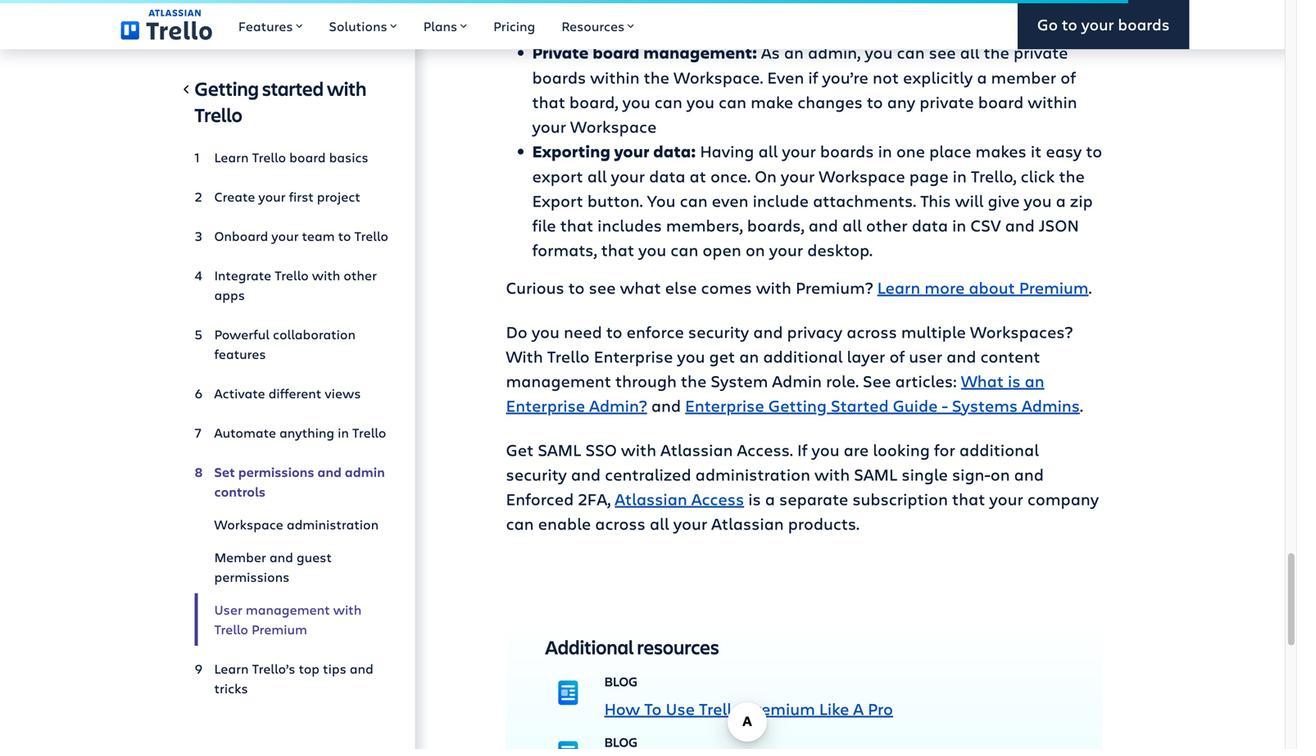 Task type: vqa. For each thing, say whether or not it's contained in the screenshot.
asked
no



Task type: locate. For each thing, give the bounding box(es) containing it.
boards inside go to your boards link
[[1119, 14, 1170, 35]]

boards inside having all your boards in one place makes it easy to export all your data at once. on your workspace page in trello, click the export button. you can even include attachments. this will give you a zip file that includes members, boards, and all other data in csv and json formats, that you can open on your desktop.
[[821, 140, 874, 162]]

1 vertical spatial is
[[749, 488, 761, 510]]

1 vertical spatial administration
[[287, 516, 379, 533]]

and down give
[[1006, 214, 1035, 236]]

premium left like
[[746, 698, 816, 720]]

1 vertical spatial data
[[912, 214, 949, 236]]

management inside do you need to enforce security and privacy across multiple workspaces? with trello enterprise you get an additional layer of user and content management through the system admin role. see articles:
[[506, 370, 612, 392]]

2 horizontal spatial board
[[979, 90, 1024, 113]]

set permissions and admin controls
[[214, 463, 385, 500]]

user management with trello premium link
[[195, 594, 389, 646]]

1 horizontal spatial board
[[593, 41, 640, 63]]

security inside 'get saml sso with atlassian access. if you are looking for additional security and centralized administration with saml single sign-on and enforced 2fa,'
[[506, 463, 567, 485]]

in right the anything
[[338, 424, 349, 441]]

workspace administration link
[[195, 508, 389, 541]]

is right access
[[749, 488, 761, 510]]

2 vertical spatial an
[[1025, 370, 1045, 392]]

other inside having all your boards in one place makes it easy to export all your data at once. on your workspace page in trello, click the export button. you can even include attachments. this will give you a zip file that includes members, boards, and all other data in csv and json formats, that you can open on your desktop.
[[866, 214, 908, 236]]

0 vertical spatial other
[[866, 214, 908, 236]]

1 vertical spatial .
[[1081, 394, 1084, 416]]

workspaces?
[[971, 320, 1074, 343]]

and left the admin
[[318, 463, 342, 481]]

the down the easy
[[1060, 165, 1085, 187]]

learn inside learn trello's top tips and tricks
[[214, 660, 249, 678]]

1 horizontal spatial within
[[1028, 90, 1078, 113]]

0 vertical spatial administration
[[696, 463, 811, 485]]

of left user
[[890, 345, 905, 367]]

2 horizontal spatial enterprise
[[685, 394, 765, 416]]

is inside what is an enterprise admin?
[[1008, 370, 1021, 392]]

atlassian inside 'get saml sso with atlassian access. if you are looking for additional security and centralized administration with saml single sign-on and enforced 2fa,'
[[661, 438, 733, 461]]

data:
[[653, 140, 696, 162]]

1 vertical spatial of
[[890, 345, 905, 367]]

your inside create your first project link
[[259, 188, 286, 205]]

2 vertical spatial a
[[766, 488, 776, 510]]

1 vertical spatial premium
[[252, 621, 307, 638]]

0 horizontal spatial administration
[[287, 516, 379, 533]]

that
[[532, 90, 566, 113], [561, 214, 594, 236], [602, 238, 635, 261], [953, 488, 986, 510]]

first
[[289, 188, 314, 205]]

saml
[[538, 438, 582, 461], [854, 463, 898, 485]]

all down atlassian access
[[650, 512, 670, 534]]

1 horizontal spatial see
[[929, 41, 956, 63]]

board
[[593, 41, 640, 63], [979, 90, 1024, 113], [289, 148, 326, 166]]

atlassian down centralized
[[615, 488, 688, 510]]

2 vertical spatial premium
[[746, 698, 816, 720]]

about
[[969, 276, 1016, 298]]

administration down access.
[[696, 463, 811, 485]]

that left the board,
[[532, 90, 566, 113]]

1 vertical spatial security
[[506, 463, 567, 485]]

are
[[844, 438, 869, 461]]

boards
[[1119, 14, 1170, 35], [532, 66, 586, 88], [821, 140, 874, 162]]

you up not
[[865, 41, 893, 63]]

0 vertical spatial management
[[506, 370, 612, 392]]

premium
[[1020, 276, 1089, 298], [252, 621, 307, 638], [746, 698, 816, 720]]

and inside "set permissions and admin controls"
[[318, 463, 342, 481]]

even
[[768, 66, 805, 88]]

other down the "attachments."
[[866, 214, 908, 236]]

0 vertical spatial of
[[1061, 66, 1076, 88]]

boards,
[[747, 214, 805, 236]]

additional up admin
[[764, 345, 843, 367]]

and right tips
[[350, 660, 374, 678]]

1 vertical spatial boards
[[532, 66, 586, 88]]

company
[[1028, 488, 1100, 510]]

do you need to enforce security and privacy across multiple workspaces? with trello enterprise you get an additional layer of user and content management through the system admin role. see articles:
[[506, 320, 1074, 392]]

with right started
[[327, 75, 367, 101]]

1 vertical spatial within
[[1028, 90, 1078, 113]]

getting started with trello
[[195, 75, 367, 127]]

csv
[[971, 214, 1001, 236]]

get
[[506, 438, 534, 461]]

can down the enforced
[[506, 512, 534, 534]]

0 vertical spatial across
[[847, 320, 898, 343]]

at
[[690, 165, 707, 187]]

plans
[[424, 17, 458, 35]]

1 horizontal spatial an
[[784, 41, 804, 63]]

an up admins
[[1025, 370, 1045, 392]]

and left privacy
[[754, 320, 783, 343]]

1 vertical spatial an
[[740, 345, 759, 367]]

1 horizontal spatial across
[[847, 320, 898, 343]]

0 vertical spatial getting
[[195, 75, 259, 101]]

on down the systems
[[991, 463, 1011, 485]]

to inside the as an admin, you can see all the private boards within the workspace. even if you're not explicitly a member of that board, you can you can make changes to any private board within your workspace
[[867, 90, 883, 113]]

with
[[327, 75, 367, 101], [312, 266, 340, 284], [756, 276, 792, 298], [621, 438, 657, 461], [815, 463, 850, 485], [333, 601, 362, 619]]

1 horizontal spatial .
[[1089, 276, 1092, 298]]

through
[[616, 370, 677, 392]]

see left what
[[589, 276, 616, 298]]

you right if
[[812, 438, 840, 461]]

2 horizontal spatial boards
[[1119, 14, 1170, 35]]

atlassian
[[661, 438, 733, 461], [615, 488, 688, 510], [712, 512, 784, 534]]

board down member
[[979, 90, 1024, 113]]

1 vertical spatial management
[[246, 601, 330, 619]]

learn trello board basics
[[214, 148, 369, 166]]

on inside having all your boards in one place makes it easy to export all your data at once. on your workspace page in trello, click the export button. you can even include attachments. this will give you a zip file that includes members, boards, and all other data in csv and json formats, that you can open on your desktop.
[[746, 238, 765, 261]]

with inside integrate trello with other apps
[[312, 266, 340, 284]]

sign-
[[953, 463, 991, 485]]

as an admin, you can see all the private boards within the workspace. even if you're not explicitly a member of that board, you can you can make changes to any private board within your workspace
[[532, 41, 1078, 137]]

premium inside blog how to use trello premium like a pro
[[746, 698, 816, 720]]

1 horizontal spatial private
[[1014, 41, 1069, 63]]

that up formats,
[[561, 214, 594, 236]]

see inside the as an admin, you can see all the private boards within the workspace. even if you're not explicitly a member of that board, you can you can make changes to any private board within your workspace
[[929, 41, 956, 63]]

with down team
[[312, 266, 340, 284]]

1 vertical spatial workspace
[[819, 165, 906, 187]]

learn up tricks
[[214, 660, 249, 678]]

workspace up the "attachments."
[[819, 165, 906, 187]]

learn up create
[[214, 148, 249, 166]]

0 horizontal spatial .
[[1081, 394, 1084, 416]]

0 vertical spatial additional
[[764, 345, 843, 367]]

0 horizontal spatial other
[[344, 266, 377, 284]]

onboard your team to trello link
[[195, 220, 389, 253]]

and up company
[[1015, 463, 1044, 485]]

permissions up controls
[[238, 463, 314, 481]]

board up "first"
[[289, 148, 326, 166]]

export
[[532, 189, 584, 211]]

0 vertical spatial boards
[[1119, 14, 1170, 35]]

atlassian up atlassian access link
[[661, 438, 733, 461]]

saml right the get
[[538, 438, 582, 461]]

1 vertical spatial across
[[595, 512, 646, 534]]

1 horizontal spatial saml
[[854, 463, 898, 485]]

1 horizontal spatial boards
[[821, 140, 874, 162]]

and inside learn trello's top tips and tricks
[[350, 660, 374, 678]]

can down workspace.
[[719, 90, 747, 113]]

if
[[798, 438, 808, 461]]

a inside is a separate subscription that your company can enable across all your atlassian products.
[[766, 488, 776, 510]]

0 horizontal spatial getting
[[195, 75, 259, 101]]

1 horizontal spatial is
[[1008, 370, 1021, 392]]

learn left 'more'
[[878, 276, 921, 298]]

2 horizontal spatial workspace
[[819, 165, 906, 187]]

sso
[[586, 438, 617, 461]]

to right the easy
[[1087, 140, 1103, 162]]

workspace administration
[[214, 516, 379, 533]]

0 vertical spatial an
[[784, 41, 804, 63]]

even
[[712, 189, 749, 211]]

0 vertical spatial security
[[689, 320, 749, 343]]

learn
[[214, 148, 249, 166], [878, 276, 921, 298], [214, 660, 249, 678]]

features
[[239, 17, 293, 35]]

1 vertical spatial other
[[344, 266, 377, 284]]

0 vertical spatial board
[[593, 41, 640, 63]]

security up get
[[689, 320, 749, 343]]

that down sign-
[[953, 488, 986, 510]]

you right do
[[532, 320, 560, 343]]

a left member
[[977, 66, 987, 88]]

0 vertical spatial saml
[[538, 438, 582, 461]]

2 vertical spatial learn
[[214, 660, 249, 678]]

all up explicitly
[[961, 41, 980, 63]]

enterprise
[[594, 345, 673, 367], [506, 394, 585, 416], [685, 394, 765, 416]]

to inside having all your boards in one place makes it easy to export all your data at once. on your workspace page in trello, click the export button. you can even include attachments. this will give you a zip file that includes members, boards, and all other data in csv and json formats, that you can open on your desktop.
[[1087, 140, 1103, 162]]

trello's
[[252, 660, 295, 678]]

open
[[703, 238, 742, 261]]

0 horizontal spatial premium
[[252, 621, 307, 638]]

an inside do you need to enforce security and privacy across multiple workspaces? with trello enterprise you get an additional layer of user and content management through the system admin role. see articles:
[[740, 345, 759, 367]]

an up system
[[740, 345, 759, 367]]

0 vertical spatial permissions
[[238, 463, 314, 481]]

0 horizontal spatial additional
[[764, 345, 843, 367]]

0 vertical spatial workspace
[[571, 115, 657, 137]]

trello inside blog how to use trello premium like a pro
[[699, 698, 742, 720]]

1 horizontal spatial on
[[991, 463, 1011, 485]]

0 horizontal spatial of
[[890, 345, 905, 367]]

2 horizontal spatial a
[[1056, 189, 1066, 211]]

enterprise inside what is an enterprise admin?
[[506, 394, 585, 416]]

all inside is a separate subscription that your company can enable across all your atlassian products.
[[650, 512, 670, 534]]

a inside having all your boards in one place makes it easy to export all your data at once. on your workspace page in trello, click the export button. you can even include attachments. this will give you a zip file that includes members, boards, and all other data in csv and json formats, that you can open on your desktop.
[[1056, 189, 1066, 211]]

learn trello board basics link
[[195, 141, 389, 174]]

0 horizontal spatial security
[[506, 463, 567, 485]]

0 vertical spatial within
[[590, 66, 640, 88]]

administration up guest at the left bottom
[[287, 516, 379, 533]]

administration inside 'get saml sso with atlassian access. if you are looking for additional security and centralized administration with saml single sign-on and enforced 2fa,'
[[696, 463, 811, 485]]

with up centralized
[[621, 438, 657, 461]]

1 horizontal spatial premium
[[746, 698, 816, 720]]

learn trello's top tips and tricks link
[[195, 653, 389, 705]]

boards for having all your boards in one place makes it easy to export all your data at once. on your workspace page in trello, click the export button. you can even include attachments. this will give you a zip file that includes members, boards, and all other data in csv and json formats, that you can open on your desktop.
[[821, 140, 874, 162]]

1 horizontal spatial getting
[[769, 394, 827, 416]]

enterprise inside do you need to enforce security and privacy across multiple workspaces? with trello enterprise you get an additional layer of user and content management through the system admin role. see articles:
[[594, 345, 673, 367]]

management down with at the left
[[506, 370, 612, 392]]

basics
[[329, 148, 369, 166]]

0 horizontal spatial a
[[766, 488, 776, 510]]

0 vertical spatial see
[[929, 41, 956, 63]]

within down member
[[1028, 90, 1078, 113]]

0 vertical spatial atlassian
[[661, 438, 733, 461]]

2 vertical spatial atlassian
[[712, 512, 784, 534]]

0 vertical spatial is
[[1008, 370, 1021, 392]]

0 horizontal spatial is
[[749, 488, 761, 510]]

getting down admin
[[769, 394, 827, 416]]

see up explicitly
[[929, 41, 956, 63]]

0 vertical spatial .
[[1089, 276, 1092, 298]]

resources button
[[549, 0, 648, 49]]

1 horizontal spatial enterprise
[[594, 345, 673, 367]]

with up tips
[[333, 601, 362, 619]]

a left separate
[[766, 488, 776, 510]]

having all your boards in one place makes it easy to export all your data at once. on your workspace page in trello, click the export button. you can even include attachments. this will give you a zip file that includes members, boards, and all other data in csv and json formats, that you can open on your desktop.
[[532, 140, 1103, 261]]

else
[[665, 276, 697, 298]]

additional up sign-
[[960, 438, 1040, 461]]

separate
[[780, 488, 849, 510]]

private down go
[[1014, 41, 1069, 63]]

data up you
[[649, 165, 686, 187]]

1 horizontal spatial of
[[1061, 66, 1076, 88]]

to right need
[[607, 320, 623, 343]]

1 vertical spatial additional
[[960, 438, 1040, 461]]

guide
[[893, 394, 938, 416]]

you
[[865, 41, 893, 63], [623, 90, 651, 113], [687, 90, 715, 113], [1024, 189, 1052, 211], [639, 238, 667, 261], [532, 320, 560, 343], [677, 345, 705, 367], [812, 438, 840, 461]]

not
[[873, 66, 899, 88]]

2 vertical spatial board
[[289, 148, 326, 166]]

with inside user management with trello premium
[[333, 601, 362, 619]]

security up the enforced
[[506, 463, 567, 485]]

like
[[820, 698, 850, 720]]

2 vertical spatial boards
[[821, 140, 874, 162]]

you right the board,
[[623, 90, 651, 113]]

1 vertical spatial saml
[[854, 463, 898, 485]]

saml down are
[[854, 463, 898, 485]]

trello inside do you need to enforce security and privacy across multiple workspaces? with trello enterprise you get an additional layer of user and content management through the system admin role. see articles:
[[547, 345, 590, 367]]

0 horizontal spatial enterprise
[[506, 394, 585, 416]]

see
[[863, 370, 892, 392]]

across inside do you need to enforce security and privacy across multiple workspaces? with trello enterprise you get an additional layer of user and content management through the system admin role. see articles:
[[847, 320, 898, 343]]

management
[[506, 370, 612, 392], [246, 601, 330, 619]]

premium up workspaces?
[[1020, 276, 1089, 298]]

of right member
[[1061, 66, 1076, 88]]

0 vertical spatial private
[[1014, 41, 1069, 63]]

within up the board,
[[590, 66, 640, 88]]

workspace inside having all your boards in one place makes it easy to export all your data at once. on your workspace page in trello, click the export button. you can even include attachments. this will give you a zip file that includes members, boards, and all other data in csv and json formats, that you can open on your desktop.
[[819, 165, 906, 187]]

to left any
[[867, 90, 883, 113]]

0 vertical spatial learn
[[214, 148, 249, 166]]

getting inside getting started with trello
[[195, 75, 259, 101]]

export
[[532, 165, 583, 187]]

1 vertical spatial board
[[979, 90, 1024, 113]]

1 horizontal spatial management
[[506, 370, 612, 392]]

2fa,
[[578, 488, 611, 510]]

is down content
[[1008, 370, 1021, 392]]

a left zip
[[1056, 189, 1066, 211]]

permissions down member
[[214, 568, 290, 586]]

enterprise up the get
[[506, 394, 585, 416]]

private down explicitly
[[920, 90, 975, 113]]

the left system
[[681, 370, 707, 392]]

0 horizontal spatial boards
[[532, 66, 586, 88]]

enable
[[538, 512, 591, 534]]

across down 2fa,
[[595, 512, 646, 534]]

other inside integrate trello with other apps
[[344, 266, 377, 284]]

views
[[325, 384, 361, 402]]

0 horizontal spatial workspace
[[214, 516, 283, 533]]

onboard
[[214, 227, 268, 245]]

1 vertical spatial see
[[589, 276, 616, 298]]

2 vertical spatial workspace
[[214, 516, 283, 533]]

an right as
[[784, 41, 804, 63]]

started
[[262, 75, 324, 101]]

other down onboard your team to trello
[[344, 266, 377, 284]]

you down click
[[1024, 189, 1052, 211]]

1 vertical spatial permissions
[[214, 568, 290, 586]]

1 vertical spatial on
[[991, 463, 1011, 485]]

workspace up exporting your data:
[[571, 115, 657, 137]]

private
[[532, 41, 589, 63]]

1 vertical spatial learn
[[878, 276, 921, 298]]

1 vertical spatial a
[[1056, 189, 1066, 211]]

1 horizontal spatial other
[[866, 214, 908, 236]]

content
[[981, 345, 1041, 367]]

getting
[[195, 75, 259, 101], [769, 394, 827, 416]]

2 horizontal spatial premium
[[1020, 276, 1089, 298]]

0 horizontal spatial across
[[595, 512, 646, 534]]

2 horizontal spatial an
[[1025, 370, 1045, 392]]

the
[[984, 41, 1010, 63], [644, 66, 670, 88], [1060, 165, 1085, 187], [681, 370, 707, 392]]

within
[[590, 66, 640, 88], [1028, 90, 1078, 113]]

management down 'member and guest permissions' link
[[246, 601, 330, 619]]

board down resources at left top
[[593, 41, 640, 63]]

and left guest at the left bottom
[[270, 548, 293, 566]]

0 vertical spatial on
[[746, 238, 765, 261]]

a
[[854, 698, 864, 720]]

1 horizontal spatial workspace
[[571, 115, 657, 137]]

board inside the as an admin, you can see all the private boards within the workspace. even if you're not explicitly a member of that board, you can you can make changes to any private board within your workspace
[[979, 90, 1024, 113]]

data
[[649, 165, 686, 187], [912, 214, 949, 236]]

premium up trello's
[[252, 621, 307, 638]]

0 horizontal spatial saml
[[538, 438, 582, 461]]

do
[[506, 320, 528, 343]]

collaboration
[[273, 325, 356, 343]]

what
[[620, 276, 661, 298]]

an inside what is an enterprise admin?
[[1025, 370, 1045, 392]]

is
[[1008, 370, 1021, 392], [749, 488, 761, 510]]

workspace up member
[[214, 516, 283, 533]]

administration
[[696, 463, 811, 485], [287, 516, 379, 533]]

controls
[[214, 483, 266, 500]]



Task type: describe. For each thing, give the bounding box(es) containing it.
your inside the as an admin, you can see all the private boards within the workspace. even if you're not explicitly a member of that board, you can you can make changes to any private board within your workspace
[[532, 115, 566, 137]]

your inside onboard your team to trello link
[[272, 227, 299, 245]]

member
[[992, 66, 1057, 88]]

changes
[[798, 90, 863, 113]]

can up not
[[897, 41, 925, 63]]

with inside getting started with trello
[[327, 75, 367, 101]]

atlassian inside is a separate subscription that your company can enable across all your atlassian products.
[[712, 512, 784, 534]]

systems
[[953, 394, 1018, 416]]

in up will
[[953, 165, 967, 187]]

to right go
[[1062, 14, 1078, 35]]

comes
[[701, 276, 752, 298]]

board,
[[570, 90, 619, 113]]

go to your boards
[[1038, 14, 1170, 35]]

how
[[605, 698, 640, 720]]

page
[[910, 165, 949, 187]]

use
[[666, 698, 695, 720]]

on inside 'get saml sso with atlassian access. if you are looking for additional security and centralized administration with saml single sign-on and enforced 2fa,'
[[991, 463, 1011, 485]]

includes
[[598, 214, 662, 236]]

enforced
[[506, 488, 574, 510]]

1 vertical spatial getting
[[769, 394, 827, 416]]

workspace inside the as an admin, you can see all the private boards within the workspace. even if you're not explicitly a member of that board, you can you can make changes to any private board within your workspace
[[571, 115, 657, 137]]

permissions inside member and guest permissions
[[214, 568, 290, 586]]

member and guest permissions link
[[195, 541, 389, 594]]

curious
[[506, 276, 565, 298]]

an inside the as an admin, you can see all the private boards within the workspace. even if you're not explicitly a member of that board, you can you can make changes to any private board within your workspace
[[784, 41, 804, 63]]

onboard your team to trello
[[214, 227, 389, 245]]

zip
[[1071, 189, 1093, 211]]

the up member
[[984, 41, 1010, 63]]

solutions
[[329, 17, 387, 35]]

all inside the as an admin, you can see all the private boards within the workspace. even if you're not explicitly a member of that board, you can you can make changes to any private board within your workspace
[[961, 41, 980, 63]]

atlassian access
[[615, 488, 745, 510]]

get saml sso with atlassian access. if you are looking for additional security and centralized administration with saml single sign-on and enforced 2fa,
[[506, 438, 1044, 510]]

page progress progress bar
[[0, 0, 1129, 3]]

a inside the as an admin, you can see all the private boards within the workspace. even if you're not explicitly a member of that board, you can you can make changes to any private board within your workspace
[[977, 66, 987, 88]]

all up "desktop."
[[843, 214, 862, 236]]

solutions button
[[316, 0, 410, 49]]

is inside is a separate subscription that your company can enable across all your atlassian products.
[[749, 488, 761, 510]]

you down workspace.
[[687, 90, 715, 113]]

admin
[[773, 370, 822, 392]]

integrate trello with other apps link
[[195, 259, 389, 312]]

admin
[[345, 463, 385, 481]]

can inside is a separate subscription that your company can enable across all your atlassian products.
[[506, 512, 534, 534]]

powerful collaboration features link
[[195, 318, 389, 371]]

you down includes
[[639, 238, 667, 261]]

all down exporting your data:
[[588, 165, 607, 187]]

of inside do you need to enforce security and privacy across multiple workspaces? with trello enterprise you get an additional layer of user and content management through the system admin role. see articles:
[[890, 345, 905, 367]]

0 vertical spatial data
[[649, 165, 686, 187]]

access
[[692, 488, 745, 510]]

you're
[[823, 66, 869, 88]]

articles:
[[896, 370, 957, 392]]

exporting your data:
[[532, 140, 696, 162]]

can down 'members,'
[[671, 238, 699, 261]]

learn for learn trello board basics
[[214, 148, 249, 166]]

privacy
[[787, 320, 843, 343]]

your inside go to your boards link
[[1082, 14, 1115, 35]]

that inside the as an admin, you can see all the private boards within the workspace. even if you're not explicitly a member of that board, you can you can make changes to any private board within your workspace
[[532, 90, 566, 113]]

can down at
[[680, 189, 708, 211]]

project
[[317, 188, 361, 205]]

admin?
[[590, 394, 647, 416]]

atlassian trello image
[[121, 9, 212, 40]]

pro
[[868, 698, 894, 720]]

trello,
[[971, 165, 1017, 187]]

pricing link
[[481, 0, 549, 49]]

will
[[956, 189, 984, 211]]

this
[[921, 189, 951, 211]]

to right team
[[338, 227, 351, 245]]

private board management:
[[532, 41, 757, 63]]

boards for go to your boards
[[1119, 14, 1170, 35]]

integrate
[[214, 266, 271, 284]]

in left one
[[879, 140, 893, 162]]

user
[[214, 601, 243, 619]]

and up "desktop."
[[809, 214, 839, 236]]

0 horizontal spatial board
[[289, 148, 326, 166]]

place
[[930, 140, 972, 162]]

subscription
[[853, 488, 948, 510]]

1 vertical spatial atlassian
[[615, 488, 688, 510]]

additional inside do you need to enforce security and privacy across multiple workspaces? with trello enterprise you get an additional layer of user and content management through the system admin role. see articles:
[[764, 345, 843, 367]]

0 horizontal spatial see
[[589, 276, 616, 298]]

members,
[[666, 214, 743, 236]]

you inside 'get saml sso with atlassian access. if you are looking for additional security and centralized administration with saml single sign-on and enforced 2fa,'
[[812, 438, 840, 461]]

0 horizontal spatial within
[[590, 66, 640, 88]]

go
[[1038, 14, 1058, 35]]

automate anything in trello link
[[195, 416, 389, 449]]

integrate trello with other apps
[[214, 266, 377, 304]]

give
[[988, 189, 1020, 211]]

on
[[755, 165, 777, 187]]

workspace.
[[674, 66, 764, 88]]

button.
[[588, 189, 643, 211]]

the down 'private board management:'
[[644, 66, 670, 88]]

all up on
[[759, 140, 778, 162]]

admins
[[1022, 394, 1081, 416]]

and down through
[[652, 394, 681, 416]]

you
[[647, 189, 676, 211]]

premium inside user management with trello premium
[[252, 621, 307, 638]]

to inside do you need to enforce security and privacy across multiple workspaces? with trello enterprise you get an additional layer of user and content management through the system admin role. see articles:
[[607, 320, 623, 343]]

what is an enterprise admin?
[[506, 370, 1045, 416]]

that down includes
[[602, 238, 635, 261]]

apps
[[214, 286, 245, 304]]

with right comes
[[756, 276, 792, 298]]

and up what
[[947, 345, 977, 367]]

member and guest permissions
[[214, 548, 332, 586]]

that inside is a separate subscription that your company can enable across all your atlassian products.
[[953, 488, 986, 510]]

make
[[751, 90, 794, 113]]

automate anything in trello
[[214, 424, 386, 441]]

different
[[269, 384, 322, 402]]

and enterprise getting started guide - systems admins .
[[647, 394, 1084, 416]]

access.
[[737, 438, 793, 461]]

permissions inside "set permissions and admin controls"
[[238, 463, 314, 481]]

and inside member and guest permissions
[[270, 548, 293, 566]]

products.
[[788, 512, 860, 534]]

need
[[564, 320, 602, 343]]

desktop.
[[808, 238, 873, 261]]

enterprise getting started guide - systems admins link
[[685, 394, 1081, 416]]

team
[[302, 227, 335, 245]]

trello inside user management with trello premium
[[214, 621, 248, 638]]

you left get
[[677, 345, 705, 367]]

is a separate subscription that your company can enable across all your atlassian products.
[[506, 488, 1100, 534]]

multiple
[[902, 320, 966, 343]]

and up 2fa,
[[571, 463, 601, 485]]

security inside do you need to enforce security and privacy across multiple workspaces? with trello enterprise you get an additional layer of user and content management through the system admin role. see articles:
[[689, 320, 749, 343]]

enforce
[[627, 320, 684, 343]]

across inside is a separate subscription that your company can enable across all your atlassian products.
[[595, 512, 646, 534]]

1 vertical spatial private
[[920, 90, 975, 113]]

learn for learn trello's top tips and tricks
[[214, 660, 249, 678]]

the inside having all your boards in one place makes it easy to export all your data at once. on your workspace page in trello, click the export button. you can even include attachments. this will give you a zip file that includes members, boards, and all other data in csv and json formats, that you can open on your desktop.
[[1060, 165, 1085, 187]]

if
[[809, 66, 819, 88]]

the inside do you need to enforce security and privacy across multiple workspaces? with trello enterprise you get an additional layer of user and content management through the system admin role. see articles:
[[681, 370, 707, 392]]

user management with trello premium
[[214, 601, 362, 638]]

with up separate
[[815, 463, 850, 485]]

of inside the as an admin, you can see all the private boards within the workspace. even if you're not explicitly a member of that board, you can you can make changes to any private board within your workspace
[[1061, 66, 1076, 88]]

create
[[214, 188, 255, 205]]

admin,
[[808, 41, 861, 63]]

anything
[[280, 424, 335, 441]]

management inside user management with trello premium
[[246, 601, 330, 619]]

boards inside the as an admin, you can see all the private boards within the workspace. even if you're not explicitly a member of that board, you can you can make changes to any private board within your workspace
[[532, 66, 586, 88]]

additional inside 'get saml sso with atlassian access. if you are looking for additional security and centralized administration with saml single sign-on and enforced 2fa,'
[[960, 438, 1040, 461]]

user
[[909, 345, 943, 367]]

in left csv
[[953, 214, 967, 236]]

guest
[[297, 548, 332, 566]]

get
[[710, 345, 736, 367]]

as
[[762, 41, 780, 63]]

activate different views
[[214, 384, 361, 402]]

can up data:
[[655, 90, 683, 113]]

create your first project link
[[195, 180, 389, 213]]

single
[[902, 463, 948, 485]]

json
[[1039, 214, 1080, 236]]

learn more about premium link
[[878, 276, 1089, 298]]

1 horizontal spatial data
[[912, 214, 949, 236]]

0 vertical spatial premium
[[1020, 276, 1089, 298]]

tricks
[[214, 680, 248, 697]]

management:
[[644, 41, 757, 63]]

create your first project
[[214, 188, 361, 205]]

set permissions and admin controls link
[[195, 456, 389, 508]]

trello inside getting started with trello
[[195, 102, 242, 127]]

pricing
[[494, 17, 536, 35]]

trello inside integrate trello with other apps
[[275, 266, 309, 284]]

explicitly
[[903, 66, 973, 88]]

to down formats,
[[569, 276, 585, 298]]



